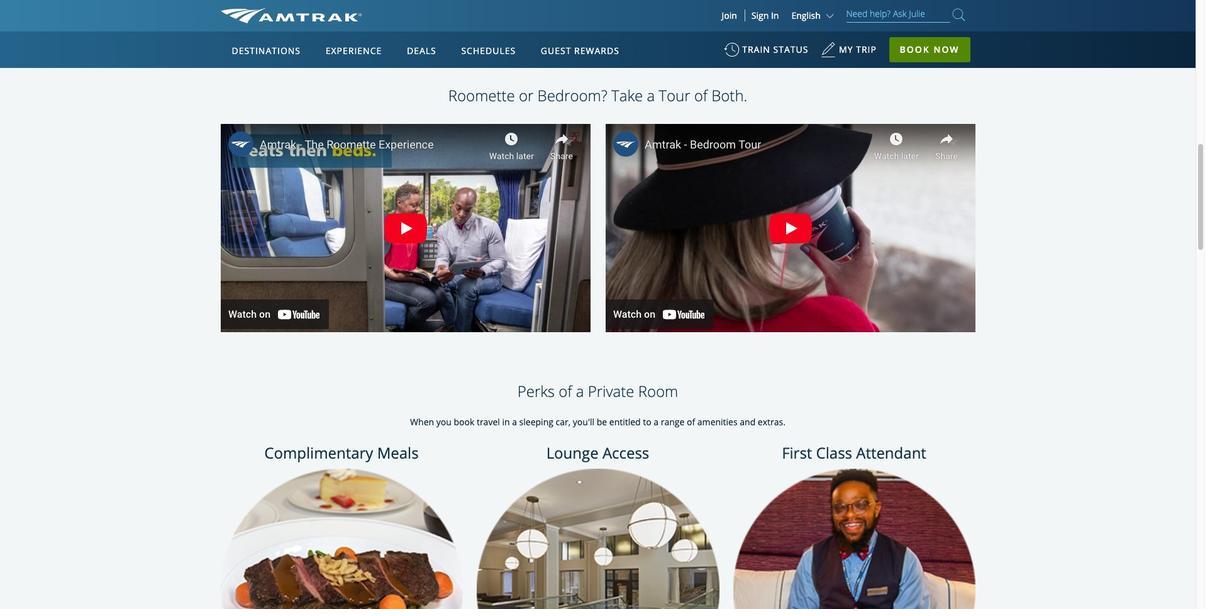 Task type: describe. For each thing, give the bounding box(es) containing it.
first class attendant
[[782, 443, 927, 463]]

in
[[771, 9, 779, 21]]

a right take
[[647, 85, 655, 106]]

extras.
[[758, 416, 786, 428]]

my
[[839, 43, 853, 55]]

banner containing join
[[0, 0, 1196, 291]]

family
[[620, 38, 648, 50]]

rewards
[[574, 45, 620, 57]]

bedroom?
[[538, 85, 608, 106]]

bedroom suite
[[537, 38, 600, 50]]

family room
[[620, 38, 675, 50]]

you'll
[[573, 416, 595, 428]]

lounge
[[547, 443, 599, 463]]

perks
[[518, 380, 555, 401]]

book now button
[[889, 37, 970, 62]]

roomette or bedroom? take a tour of both.
[[448, 85, 748, 106]]

1 vertical spatial room
[[638, 380, 678, 401]]

train status
[[742, 43, 809, 55]]

amenities
[[698, 416, 738, 428]]

a right in
[[512, 416, 517, 428]]

access
[[603, 443, 649, 463]]

experience
[[326, 45, 382, 57]]

range
[[661, 416, 685, 428]]

english
[[792, 9, 821, 21]]

or
[[519, 85, 534, 106]]

suite
[[579, 38, 600, 50]]

roomette for roomette
[[417, 38, 458, 50]]

join
[[722, 9, 737, 21]]

private
[[588, 380, 634, 401]]

you
[[436, 416, 452, 428]]

to
[[643, 416, 652, 428]]

car,
[[556, 416, 571, 428]]

my trip
[[839, 43, 877, 55]]

meals
[[377, 443, 419, 463]]

search icon image
[[953, 6, 965, 23]]

0 vertical spatial of
[[694, 85, 708, 106]]

schedules
[[461, 45, 516, 57]]

complimentary
[[264, 443, 373, 463]]

when you book travel in a sleeping car, you'll be entitled to a range of amenities and extras.
[[410, 416, 786, 428]]

destinations button
[[227, 33, 306, 69]]

my trip button
[[821, 38, 877, 69]]

guest rewards button
[[536, 33, 625, 69]]

entitled
[[609, 416, 641, 428]]

book now
[[900, 43, 960, 55]]



Task type: locate. For each thing, give the bounding box(es) containing it.
now
[[934, 43, 960, 55]]

bedroom inside accessible bedroom "button"
[[741, 38, 780, 50]]

guest
[[541, 45, 572, 57]]

Please enter your search item search field
[[847, 6, 950, 23]]

application
[[267, 105, 569, 281]]

3 bedroom from the left
[[741, 38, 780, 50]]

of right tour
[[694, 85, 708, 106]]

book
[[454, 416, 475, 428]]

room inside button
[[650, 38, 675, 50]]

amtrak image
[[221, 8, 362, 23]]

accessible bedroom button
[[685, 33, 789, 55]]

experience button
[[321, 33, 387, 69]]

0 horizontal spatial bedroom
[[478, 38, 518, 50]]

guest rewards
[[541, 45, 620, 57]]

perks of a private room
[[518, 380, 678, 401]]

first
[[782, 443, 812, 463]]

roomette left schedules
[[417, 38, 458, 50]]

sign in
[[752, 9, 779, 21]]

travel
[[477, 416, 500, 428]]

roomette left or
[[448, 85, 515, 106]]

sign in button
[[752, 9, 779, 21]]

a right to
[[654, 416, 659, 428]]

2 vertical spatial of
[[687, 416, 695, 428]]

roomette for roomette or bedroom? take a tour of both.
[[448, 85, 515, 106]]

sleeping
[[519, 416, 554, 428]]

of right perks
[[559, 380, 572, 401]]

room
[[650, 38, 675, 50], [638, 380, 678, 401]]

book
[[900, 43, 930, 55]]

roomette button
[[407, 33, 468, 55]]

destinations
[[232, 45, 301, 57]]

room right family
[[650, 38, 675, 50]]

accessible bedroom
[[695, 38, 780, 50]]

bedroom inside bedroom "button"
[[478, 38, 518, 50]]

attendant
[[856, 443, 927, 463]]

tour
[[659, 85, 690, 106]]

a left private
[[576, 380, 584, 401]]

roomette
[[417, 38, 458, 50], [448, 85, 515, 106]]

bedroom inside bedroom suite button
[[537, 38, 577, 50]]

2 bedroom from the left
[[537, 38, 577, 50]]

2 horizontal spatial bedroom
[[741, 38, 780, 50]]

a
[[647, 85, 655, 106], [576, 380, 584, 401], [512, 416, 517, 428], [654, 416, 659, 428]]

and
[[740, 416, 756, 428]]

trip
[[856, 43, 877, 55]]

deals
[[407, 45, 436, 57]]

complimentary meals
[[264, 443, 419, 463]]

join button
[[714, 9, 745, 21]]

1 bedroom from the left
[[478, 38, 518, 50]]

in
[[502, 416, 510, 428]]

room up to
[[638, 380, 678, 401]]

status
[[774, 43, 809, 55]]

lounge access
[[547, 443, 649, 463]]

roomette inside button
[[417, 38, 458, 50]]

banner
[[0, 0, 1196, 291]]

both.
[[712, 85, 748, 106]]

class
[[816, 443, 852, 463]]

regions map image
[[267, 105, 569, 281]]

deals button
[[402, 33, 441, 69]]

0 vertical spatial roomette
[[417, 38, 458, 50]]

take
[[612, 85, 643, 106]]

1 vertical spatial roomette
[[448, 85, 515, 106]]

bedroom button
[[468, 33, 527, 55]]

sign
[[752, 9, 769, 21]]

of
[[694, 85, 708, 106], [559, 380, 572, 401], [687, 416, 695, 428]]

1 horizontal spatial bedroom
[[537, 38, 577, 50]]

train
[[742, 43, 771, 55]]

when
[[410, 416, 434, 428]]

0 vertical spatial room
[[650, 38, 675, 50]]

be
[[597, 416, 607, 428]]

bedroom
[[478, 38, 518, 50], [537, 38, 577, 50], [741, 38, 780, 50]]

english button
[[792, 9, 837, 21]]

bedroom for bedroom
[[478, 38, 518, 50]]

family room button
[[610, 33, 684, 55]]

bedroom for bedroom suite
[[537, 38, 577, 50]]

train status link
[[724, 38, 809, 69]]

of right range
[[687, 416, 695, 428]]

1 vertical spatial of
[[559, 380, 572, 401]]

bedroom suite button
[[527, 33, 610, 55]]

schedules link
[[456, 31, 521, 68]]

accessible
[[695, 38, 739, 50]]



Task type: vqa. For each thing, say whether or not it's contained in the screenshot.
the leftmost 'you'
no



